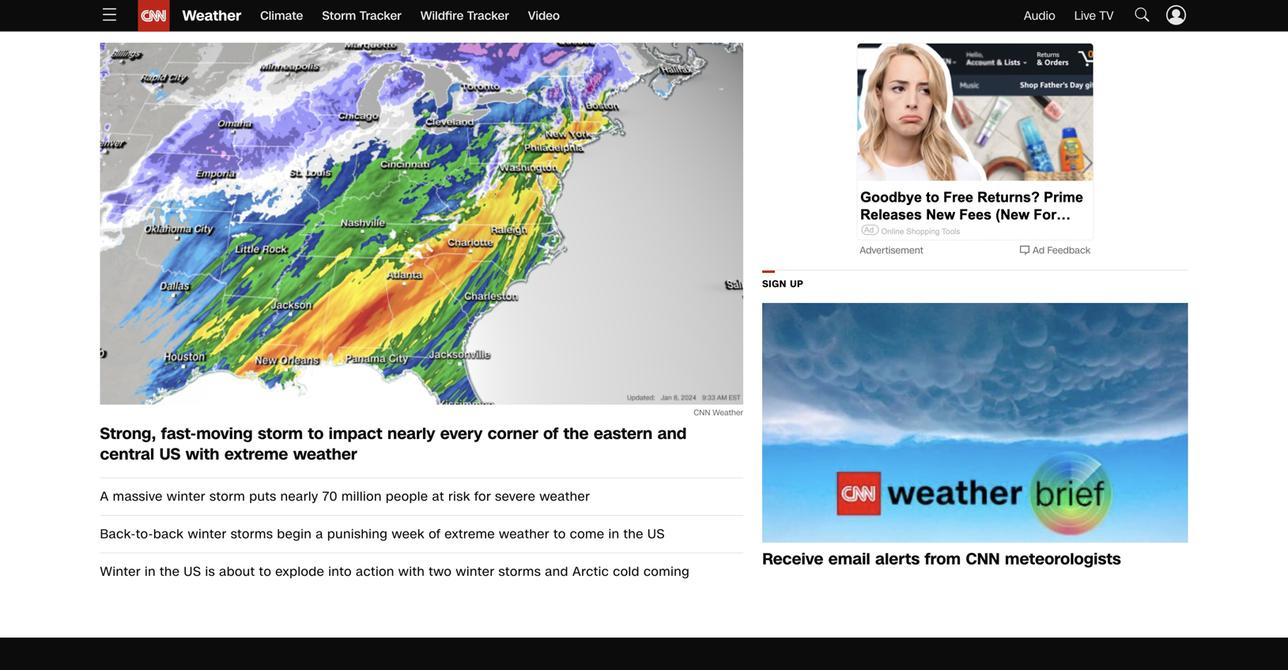 Task type: describe. For each thing, give the bounding box(es) containing it.
back
[[153, 526, 184, 543]]

a
[[316, 526, 324, 543]]

ad feedback
[[1033, 244, 1091, 257]]

of for extreme
[[429, 526, 441, 543]]

fast-
[[161, 423, 196, 445]]

week
[[392, 526, 425, 543]]

storm for to
[[258, 423, 303, 445]]

live tv link
[[1075, 8, 1114, 24]]

two
[[429, 563, 452, 581]]

a
[[100, 488, 109, 506]]

audio
[[1025, 8, 1056, 24]]

sign
[[763, 277, 787, 291]]

every
[[441, 423, 483, 445]]

cnn weather
[[694, 407, 744, 418]]

strong, fast-moving storm to impact nearly every corner of the eastern and central us with extreme weather link
[[100, 423, 744, 466]]

winter in the us is about to explode into action with two winter storms and arctic cold coming link
[[100, 563, 744, 581]]

people
[[386, 488, 428, 506]]

back-to-back winter storms begin a punishing week of extreme weather to come in the us link
[[100, 526, 744, 543]]

million
[[342, 488, 382, 506]]

with inside strong, fast-moving storm to impact nearly every corner of the eastern and central us with extreme weather
[[186, 444, 220, 466]]

to-
[[136, 526, 153, 543]]

video
[[528, 8, 560, 24]]

0 horizontal spatial to
[[259, 563, 272, 581]]

about
[[219, 563, 255, 581]]

0 horizontal spatial weather
[[182, 6, 241, 26]]

moving
[[196, 423, 253, 445]]

1 vertical spatial nearly
[[281, 488, 319, 506]]

back-
[[100, 526, 136, 543]]

impact
[[329, 423, 383, 445]]

for
[[475, 488, 491, 506]]

explode
[[276, 563, 325, 581]]

1 horizontal spatial cnn
[[966, 548, 1001, 570]]

1 horizontal spatial extreme
[[445, 526, 495, 543]]

begin
[[277, 526, 312, 543]]

1 vertical spatial storms
[[499, 563, 541, 581]]

search icon image
[[1133, 5, 1152, 24]]

storm for puts
[[210, 488, 245, 506]]

wildfire
[[421, 8, 464, 24]]

2 vertical spatial weather
[[499, 526, 550, 543]]

1 vertical spatial and
[[545, 563, 569, 581]]

receive email alerts from cnn meteorologists link
[[763, 548, 1189, 570]]

wildfire tracker
[[421, 8, 509, 24]]

0 vertical spatial winter
[[167, 488, 206, 506]]

massive
[[113, 488, 163, 506]]

live tv
[[1075, 8, 1114, 24]]

is
[[205, 563, 215, 581]]

receive
[[763, 548, 824, 570]]

email
[[829, 548, 871, 570]]

meteorologists
[[1006, 548, 1122, 570]]

2 horizontal spatial to
[[554, 526, 566, 543]]

come
[[570, 526, 605, 543]]

to inside strong, fast-moving storm to impact nearly every corner of the eastern and central us with extreme weather
[[308, 423, 324, 445]]

arctic
[[573, 563, 609, 581]]

live
[[1075, 8, 1097, 24]]

up
[[791, 277, 804, 291]]

1 vertical spatial the
[[624, 526, 644, 543]]

cnn weather link
[[100, 43, 744, 424]]

a forecast model shows where heavy rain and snow is expected from monday into wednesday. image
[[100, 43, 744, 405]]

strong,
[[100, 423, 156, 445]]

1 vertical spatial weather
[[540, 488, 591, 506]]

nearly inside strong, fast-moving storm to impact nearly every corner of the eastern and central us with extreme weather
[[388, 423, 436, 445]]

70
[[323, 488, 338, 506]]

back-to-back winter storms begin a punishing week of extreme weather to come in the us
[[100, 526, 665, 543]]

corner
[[488, 423, 539, 445]]

eastern
[[594, 423, 653, 445]]

weather link
[[170, 0, 241, 32]]

1 vertical spatial in
[[145, 563, 156, 581]]



Task type: vqa. For each thing, say whether or not it's contained in the screenshot.
the rightmost the
yes



Task type: locate. For each thing, give the bounding box(es) containing it.
climate
[[260, 8, 303, 24]]

0 horizontal spatial of
[[429, 526, 441, 543]]

storm tracker
[[322, 8, 402, 24]]

1 horizontal spatial us
[[184, 563, 201, 581]]

nearly left 70
[[281, 488, 319, 506]]

nearly
[[388, 423, 436, 445], [281, 488, 319, 506]]

of inside strong, fast-moving storm to impact nearly every corner of the eastern and central us with extreme weather
[[544, 423, 559, 445]]

of for the
[[544, 423, 559, 445]]

wildfire tracker link
[[421, 0, 509, 32]]

of
[[544, 423, 559, 445], [429, 526, 441, 543]]

us
[[160, 444, 181, 466], [648, 526, 665, 543], [184, 563, 201, 581]]

climate link
[[260, 0, 303, 32]]

punishing
[[327, 526, 388, 543]]

0 vertical spatial with
[[186, 444, 220, 466]]

of right week
[[429, 526, 441, 543]]

1 vertical spatial extreme
[[445, 526, 495, 543]]

cnn weather brief promo image image
[[763, 303, 1189, 543]]

weather up come
[[540, 488, 591, 506]]

0 horizontal spatial and
[[545, 563, 569, 581]]

1 vertical spatial cnn
[[966, 548, 1001, 570]]

1 vertical spatial with
[[399, 563, 425, 581]]

cold
[[613, 563, 640, 581]]

1 horizontal spatial and
[[658, 423, 687, 445]]

0 horizontal spatial extreme
[[225, 444, 288, 466]]

audio link
[[1025, 8, 1056, 24]]

0 horizontal spatial cnn
[[694, 407, 711, 418]]

0 vertical spatial in
[[609, 526, 620, 543]]

2 vertical spatial the
[[160, 563, 180, 581]]

a massive winter storm puts nearly 70 million people at risk for severe weather link
[[100, 488, 744, 506]]

winter up is
[[188, 526, 227, 543]]

to left come
[[554, 526, 566, 543]]

tracker
[[360, 8, 402, 24], [467, 8, 509, 24]]

and inside strong, fast-moving storm to impact nearly every corner of the eastern and central us with extreme weather
[[658, 423, 687, 445]]

from
[[925, 548, 961, 570]]

0 vertical spatial cnn
[[694, 407, 711, 418]]

0 vertical spatial storm
[[258, 423, 303, 445]]

0 vertical spatial extreme
[[225, 444, 288, 466]]

into
[[329, 563, 352, 581]]

alerts
[[876, 548, 920, 570]]

at
[[432, 488, 445, 506]]

winter up back
[[167, 488, 206, 506]]

0 vertical spatial weather
[[293, 444, 357, 466]]

with
[[186, 444, 220, 466], [399, 563, 425, 581]]

action
[[356, 563, 395, 581]]

us right "central"
[[160, 444, 181, 466]]

storms
[[231, 526, 273, 543], [499, 563, 541, 581]]

weather inside strong, fast-moving storm to impact nearly every corner of the eastern and central us with extreme weather
[[293, 444, 357, 466]]

nearly left every
[[388, 423, 436, 445]]

0 horizontal spatial us
[[160, 444, 181, 466]]

tv
[[1100, 8, 1114, 24]]

2 vertical spatial to
[[259, 563, 272, 581]]

winter right two
[[456, 563, 495, 581]]

1 horizontal spatial storm
[[258, 423, 303, 445]]

user avatar image
[[1165, 3, 1189, 27]]

1 vertical spatial winter
[[188, 526, 227, 543]]

weather down severe
[[499, 526, 550, 543]]

0 horizontal spatial the
[[160, 563, 180, 581]]

advertisement region
[[857, 43, 1095, 241]]

storm right moving
[[258, 423, 303, 445]]

in right winter at the left bottom
[[145, 563, 156, 581]]

with left two
[[399, 563, 425, 581]]

extreme inside strong, fast-moving storm to impact nearly every corner of the eastern and central us with extreme weather
[[225, 444, 288, 466]]

central
[[100, 444, 154, 466]]

storms left the arctic at the left bottom of the page
[[499, 563, 541, 581]]

2 horizontal spatial the
[[624, 526, 644, 543]]

in
[[609, 526, 620, 543], [145, 563, 156, 581]]

strong, fast-moving storm to impact nearly every corner of the eastern and central us with extreme weather
[[100, 423, 687, 466]]

0 horizontal spatial with
[[186, 444, 220, 466]]

the inside strong, fast-moving storm to impact nearly every corner of the eastern and central us with extreme weather
[[564, 423, 589, 445]]

to
[[308, 423, 324, 445], [554, 526, 566, 543], [259, 563, 272, 581]]

of right corner
[[544, 423, 559, 445]]

the up cold
[[624, 526, 644, 543]]

storm inside strong, fast-moving storm to impact nearly every corner of the eastern and central us with extreme weather
[[258, 423, 303, 445]]

1 vertical spatial to
[[554, 526, 566, 543]]

0 horizontal spatial in
[[145, 563, 156, 581]]

storm
[[258, 423, 303, 445], [210, 488, 245, 506]]

ad
[[1033, 244, 1045, 257]]

0 vertical spatial and
[[658, 423, 687, 445]]

sign up
[[763, 277, 804, 291]]

storms down puts
[[231, 526, 273, 543]]

0 vertical spatial weather
[[182, 6, 241, 26]]

coming
[[644, 563, 690, 581]]

open menu icon image
[[100, 5, 119, 24]]

1 horizontal spatial to
[[308, 423, 324, 445]]

2 tracker from the left
[[467, 8, 509, 24]]

1 horizontal spatial storms
[[499, 563, 541, 581]]

extreme down risk
[[445, 526, 495, 543]]

0 vertical spatial of
[[544, 423, 559, 445]]

weather
[[293, 444, 357, 466], [540, 488, 591, 506], [499, 526, 550, 543]]

1 horizontal spatial tracker
[[467, 8, 509, 24]]

0 vertical spatial storms
[[231, 526, 273, 543]]

1 vertical spatial of
[[429, 526, 441, 543]]

1 vertical spatial weather
[[713, 407, 744, 418]]

risk
[[449, 488, 471, 506]]

receive email alerts from cnn meteorologists
[[763, 548, 1122, 570]]

0 horizontal spatial storm
[[210, 488, 245, 506]]

a massive winter storm puts nearly 70 million people at risk for severe weather
[[100, 488, 591, 506]]

0 horizontal spatial storms
[[231, 526, 273, 543]]

extreme
[[225, 444, 288, 466], [445, 526, 495, 543]]

cnn
[[694, 407, 711, 418], [966, 548, 1001, 570]]

and
[[658, 423, 687, 445], [545, 563, 569, 581]]

severe
[[495, 488, 536, 506]]

and right eastern
[[658, 423, 687, 445]]

storm tracker link
[[322, 0, 402, 32]]

tracker right wildfire
[[467, 8, 509, 24]]

the left eastern
[[564, 423, 589, 445]]

us inside strong, fast-moving storm to impact nearly every corner of the eastern and central us with extreme weather
[[160, 444, 181, 466]]

0 horizontal spatial tracker
[[360, 8, 402, 24]]

feedback
[[1048, 244, 1091, 257]]

1 horizontal spatial nearly
[[388, 423, 436, 445]]

tracker for wildfire tracker
[[467, 8, 509, 24]]

winter in the us is about to explode into action with two winter storms and arctic cold coming
[[100, 563, 690, 581]]

1 tracker from the left
[[360, 8, 402, 24]]

1 vertical spatial us
[[648, 526, 665, 543]]

extreme up puts
[[225, 444, 288, 466]]

to right the about
[[259, 563, 272, 581]]

1 horizontal spatial in
[[609, 526, 620, 543]]

1 horizontal spatial the
[[564, 423, 589, 445]]

storm left puts
[[210, 488, 245, 506]]

2 vertical spatial winter
[[456, 563, 495, 581]]

0 vertical spatial to
[[308, 423, 324, 445]]

1 horizontal spatial weather
[[713, 407, 744, 418]]

1 vertical spatial storm
[[210, 488, 245, 506]]

us up coming
[[648, 526, 665, 543]]

storm
[[322, 8, 356, 24]]

in right come
[[609, 526, 620, 543]]

0 vertical spatial the
[[564, 423, 589, 445]]

puts
[[249, 488, 277, 506]]

to left impact
[[308, 423, 324, 445]]

us left is
[[184, 563, 201, 581]]

1 horizontal spatial with
[[399, 563, 425, 581]]

weather
[[182, 6, 241, 26], [713, 407, 744, 418]]

weather up 70
[[293, 444, 357, 466]]

0 horizontal spatial nearly
[[281, 488, 319, 506]]

tracker for storm tracker
[[360, 8, 402, 24]]

2 horizontal spatial us
[[648, 526, 665, 543]]

the down back
[[160, 563, 180, 581]]

0 vertical spatial us
[[160, 444, 181, 466]]

video link
[[528, 0, 560, 32]]

2 vertical spatial us
[[184, 563, 201, 581]]

tracker right storm
[[360, 8, 402, 24]]

with right "central"
[[186, 444, 220, 466]]

the
[[564, 423, 589, 445], [624, 526, 644, 543], [160, 563, 180, 581]]

1 horizontal spatial of
[[544, 423, 559, 445]]

winter
[[100, 563, 141, 581]]

and left the arctic at the left bottom of the page
[[545, 563, 569, 581]]

0 vertical spatial nearly
[[388, 423, 436, 445]]

winter
[[167, 488, 206, 506], [188, 526, 227, 543], [456, 563, 495, 581]]



